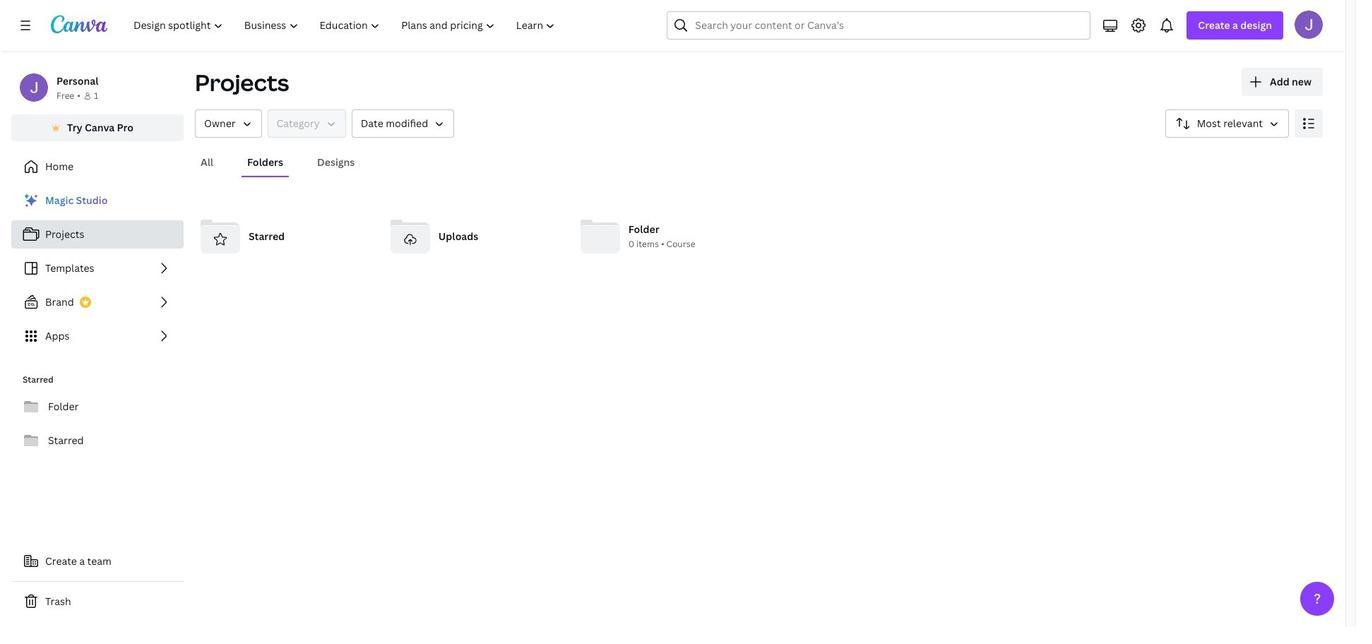 Task type: locate. For each thing, give the bounding box(es) containing it.
jacob simon image
[[1295, 11, 1323, 39]]

None search field
[[667, 11, 1091, 40]]

list
[[11, 187, 184, 350]]

Date modified button
[[352, 110, 454, 138]]

Search search field
[[695, 12, 1063, 39]]



Task type: describe. For each thing, give the bounding box(es) containing it.
Sort by button
[[1166, 110, 1289, 138]]

Owner button
[[195, 110, 262, 138]]

top level navigation element
[[124, 11, 568, 40]]

Category button
[[267, 110, 346, 138]]



Task type: vqa. For each thing, say whether or not it's contained in the screenshot.
Wedding
no



